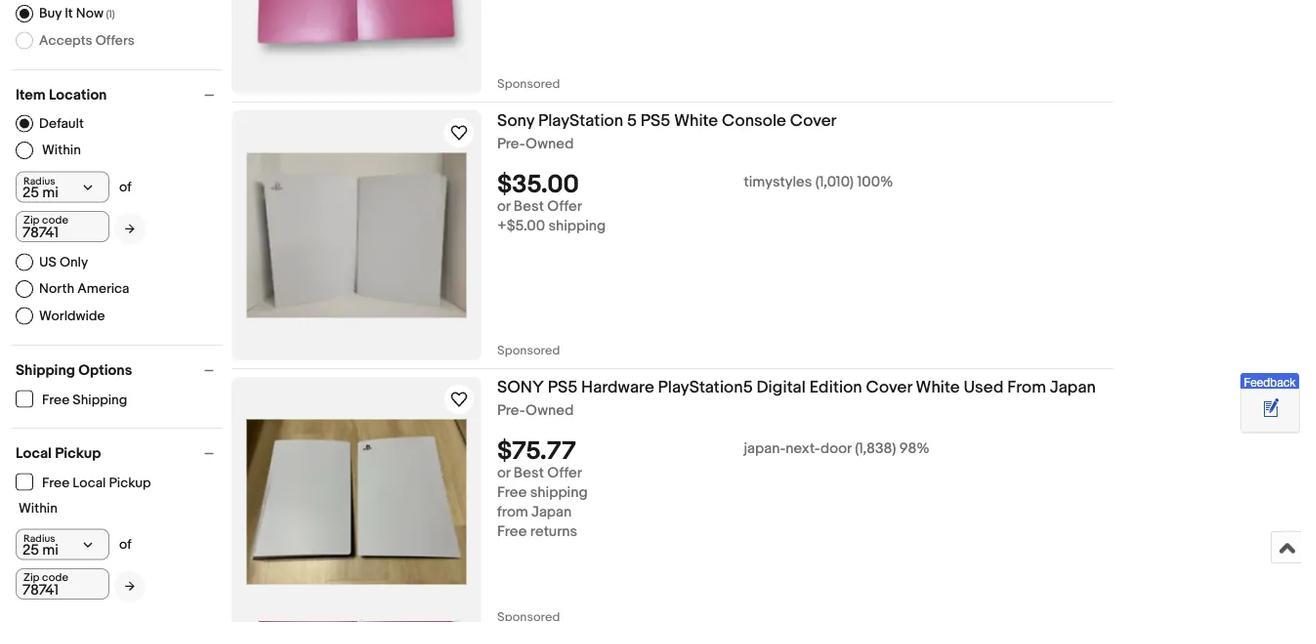 Task type: locate. For each thing, give the bounding box(es) containing it.
owned
[[526, 135, 574, 153], [526, 402, 574, 420]]

local pickup button
[[16, 444, 223, 462]]

japan right from
[[1050, 377, 1096, 398]]

98%
[[900, 440, 930, 458]]

ps5 right sony
[[548, 377, 578, 398]]

best up from
[[514, 465, 544, 482]]

pre-
[[497, 135, 526, 153], [497, 402, 526, 420]]

0 vertical spatial cover
[[790, 110, 837, 131]]

edition
[[810, 377, 862, 398]]

0 vertical spatial ps5
[[641, 110, 671, 131]]

0 vertical spatial pre-
[[497, 135, 526, 153]]

(1,010)
[[816, 174, 854, 191]]

None text field
[[16, 211, 109, 242]]

free local pickup link
[[16, 473, 152, 491]]

cover for $75.77
[[866, 377, 912, 398]]

0 vertical spatial or
[[497, 198, 510, 216]]

1 horizontal spatial ps5
[[641, 110, 671, 131]]

accepts offers
[[39, 32, 135, 49]]

ps5 inside sony playstation 5 ps5 white console cover pre-owned
[[641, 110, 671, 131]]

japan inside japan-next-door (1,838) 98% or best offer free shipping from japan free returns
[[532, 504, 572, 521]]

1 pre- from the top
[[497, 135, 526, 153]]

0 vertical spatial white
[[674, 110, 718, 131]]

offer
[[547, 198, 582, 216], [547, 465, 582, 482]]

shipping up returns
[[530, 484, 588, 502]]

0 horizontal spatial japan
[[532, 504, 572, 521]]

pickup up free local pickup link on the left bottom of page
[[55, 444, 101, 462]]

2 apply within filter image from the top
[[125, 580, 135, 593]]

north america
[[39, 281, 129, 297]]

sony
[[497, 110, 535, 131]]

0 vertical spatial of
[[119, 179, 132, 195]]

local down local pickup dropdown button
[[73, 475, 106, 491]]

0 horizontal spatial ps5
[[548, 377, 578, 398]]

free
[[42, 392, 70, 408], [42, 475, 70, 491], [497, 484, 527, 502], [497, 523, 527, 541]]

white
[[674, 110, 718, 131], [916, 377, 960, 398]]

us only
[[39, 254, 88, 270]]

offers
[[95, 32, 135, 49]]

1 apply within filter image from the top
[[125, 222, 135, 235]]

cover inside sony playstation 5 ps5 white console cover pre-owned
[[790, 110, 837, 131]]

from
[[1008, 377, 1046, 398]]

2 of from the top
[[119, 536, 132, 553]]

free shipping
[[42, 392, 127, 408]]

1 best from the top
[[514, 198, 544, 216]]

1 vertical spatial of
[[119, 536, 132, 553]]

local
[[16, 444, 52, 462], [73, 475, 106, 491]]

free shipping link
[[16, 390, 128, 408]]

1 vertical spatial cover
[[866, 377, 912, 398]]

0 vertical spatial pickup
[[55, 444, 101, 462]]

1 horizontal spatial local
[[73, 475, 106, 491]]

0 vertical spatial within
[[42, 142, 81, 159]]

shipping up free shipping link
[[16, 361, 75, 379]]

0 vertical spatial local
[[16, 444, 52, 462]]

1 vertical spatial white
[[916, 377, 960, 398]]

1 vertical spatial pre-
[[497, 402, 526, 420]]

us
[[39, 254, 56, 270]]

1 horizontal spatial pickup
[[109, 475, 151, 491]]

shipping
[[16, 361, 75, 379], [73, 392, 127, 408]]

of down free local pickup
[[119, 536, 132, 553]]

offer down playstation
[[547, 198, 582, 216]]

0 vertical spatial apply within filter image
[[125, 222, 135, 235]]

sony playstation 5 ps5 white console cover image
[[247, 153, 466, 318]]

1 vertical spatial local
[[73, 475, 106, 491]]

japan inside sony ps5 hardware playstation5 digital edition cover white used from japan pre-owned
[[1050, 377, 1096, 398]]

1 vertical spatial apply within filter image
[[125, 580, 135, 593]]

0 vertical spatial best
[[514, 198, 544, 216]]

1 horizontal spatial white
[[916, 377, 960, 398]]

or up from
[[497, 465, 510, 482]]

now
[[76, 5, 104, 22]]

free down shipping options
[[42, 392, 70, 408]]

white left console
[[674, 110, 718, 131]]

it
[[65, 5, 73, 22]]

sony playstation 5 ps5 white console cover link
[[497, 110, 1114, 135]]

sony
[[497, 377, 544, 398]]

owned inside sony ps5 hardware playstation5 digital edition cover white used from japan pre-owned
[[526, 402, 574, 420]]

shipping down options
[[73, 392, 127, 408]]

shipping options button
[[16, 361, 223, 379]]

worldwide
[[39, 307, 105, 324]]

None text field
[[16, 569, 109, 600]]

sony ps5 hardware playstation5 digital edition cover white used from japan link
[[497, 377, 1114, 402]]

of for pickup
[[119, 536, 132, 553]]

0 vertical spatial shipping
[[16, 361, 75, 379]]

1 vertical spatial japan
[[532, 504, 572, 521]]

0 horizontal spatial white
[[674, 110, 718, 131]]

best
[[514, 198, 544, 216], [514, 465, 544, 482]]

shipping
[[548, 218, 606, 235], [530, 484, 588, 502]]

best up +$5.00
[[514, 198, 544, 216]]

of down item location dropdown button
[[119, 179, 132, 195]]

owned down playstation
[[526, 135, 574, 153]]

1 vertical spatial offer
[[547, 465, 582, 482]]

us only link
[[16, 254, 88, 271]]

local up free local pickup link on the left bottom of page
[[16, 444, 52, 462]]

digital
[[757, 377, 806, 398]]

within down free local pickup link on the left bottom of page
[[19, 500, 57, 517]]

5
[[627, 110, 637, 131]]

ps5
[[641, 110, 671, 131], [548, 377, 578, 398]]

1 vertical spatial shipping
[[530, 484, 588, 502]]

cover inside sony ps5 hardware playstation5 digital edition cover white used from japan pre-owned
[[866, 377, 912, 398]]

free down local pickup
[[42, 475, 70, 491]]

default link
[[16, 115, 84, 132]]

1 horizontal spatial cover
[[866, 377, 912, 398]]

0 vertical spatial offer
[[547, 198, 582, 216]]

pickup down local pickup dropdown button
[[109, 475, 151, 491]]

1 vertical spatial owned
[[526, 402, 574, 420]]

(1,838)
[[855, 440, 896, 458]]

or up +$5.00
[[497, 198, 510, 216]]

white left used
[[916, 377, 960, 398]]

japan
[[1050, 377, 1096, 398], [532, 504, 572, 521]]

1 vertical spatial ps5
[[548, 377, 578, 398]]

2 owned from the top
[[526, 402, 574, 420]]

returns
[[530, 523, 578, 541]]

japan up returns
[[532, 504, 572, 521]]

within down default
[[42, 142, 81, 159]]

2 best from the top
[[514, 465, 544, 482]]

or
[[497, 198, 510, 216], [497, 465, 510, 482]]

apply within filter image
[[125, 222, 135, 235], [125, 580, 135, 593]]

ps5 right 5
[[641, 110, 671, 131]]

offer inside japan-next-door (1,838) 98% or best offer free shipping from japan free returns
[[547, 465, 582, 482]]

within
[[42, 142, 81, 159], [19, 500, 57, 517]]

(1)
[[106, 8, 115, 21]]

1 vertical spatial best
[[514, 465, 544, 482]]

2 pre- from the top
[[497, 402, 526, 420]]

2 or from the top
[[497, 465, 510, 482]]

0 horizontal spatial cover
[[790, 110, 837, 131]]

north america link
[[16, 280, 129, 298]]

offer inside timystyles (1,010) 100% or best offer +$5.00 shipping
[[547, 198, 582, 216]]

owned down sony
[[526, 402, 574, 420]]

1 owned from the top
[[526, 135, 574, 153]]

or inside timystyles (1,010) 100% or best offer +$5.00 shipping
[[497, 198, 510, 216]]

0 horizontal spatial pickup
[[55, 444, 101, 462]]

1 offer from the top
[[547, 198, 582, 216]]

1 of from the top
[[119, 179, 132, 195]]

shipping right +$5.00
[[548, 218, 606, 235]]

1 vertical spatial pickup
[[109, 475, 151, 491]]

pickup
[[55, 444, 101, 462], [109, 475, 151, 491]]

playstation 5 ps5 console faceplate cover (cosmic red) - used image
[[247, 0, 466, 79]]

cover
[[790, 110, 837, 131], [866, 377, 912, 398]]

0 vertical spatial japan
[[1050, 377, 1096, 398]]

cover right edition
[[866, 377, 912, 398]]

playstation5
[[658, 377, 753, 398]]

1 vertical spatial or
[[497, 465, 510, 482]]

2 offer from the top
[[547, 465, 582, 482]]

0 vertical spatial owned
[[526, 135, 574, 153]]

cover right console
[[790, 110, 837, 131]]

white inside sony playstation 5 ps5 white console cover pre-owned
[[674, 110, 718, 131]]

hardware
[[581, 377, 654, 398]]

offer up returns
[[547, 465, 582, 482]]

1 or from the top
[[497, 198, 510, 216]]

accepts
[[39, 32, 92, 49]]

of
[[119, 179, 132, 195], [119, 536, 132, 553]]

cover for $35.00
[[790, 110, 837, 131]]

watch sony ps5 hardware playstation5 digital edition cover white used from japan image
[[447, 388, 471, 411]]

0 vertical spatial shipping
[[548, 218, 606, 235]]

1 horizontal spatial japan
[[1050, 377, 1096, 398]]



Task type: describe. For each thing, give the bounding box(es) containing it.
ps5 inside sony ps5 hardware playstation5 digital edition cover white used from japan pre-owned
[[548, 377, 578, 398]]

sony ps5 hardware playstation5 digital edition cover white used from japan heading
[[497, 377, 1096, 398]]

+$5.00
[[497, 218, 545, 235]]

timystyles (1,010) 100% or best offer +$5.00 shipping
[[497, 174, 893, 235]]

item location
[[16, 86, 107, 104]]

item location button
[[16, 86, 223, 104]]

 (1) Items text field
[[104, 8, 115, 21]]

apply within filter image for item location
[[125, 222, 135, 235]]

pre- inside sony playstation 5 ps5 white console cover pre-owned
[[497, 135, 526, 153]]

default
[[39, 115, 84, 132]]

japan-next-door (1,838) 98% or best offer free shipping from japan free returns
[[497, 440, 930, 541]]

$35.00
[[497, 170, 579, 200]]

pre- inside sony ps5 hardware playstation5 digital edition cover white used from japan pre-owned
[[497, 402, 526, 420]]

console
[[722, 110, 786, 131]]

0 horizontal spatial local
[[16, 444, 52, 462]]

worldwide link
[[16, 307, 105, 325]]

playstation
[[538, 110, 623, 131]]

free inside free local pickup link
[[42, 475, 70, 491]]

door
[[821, 440, 852, 458]]

100%
[[857, 174, 893, 191]]

local pickup
[[16, 444, 101, 462]]

north
[[39, 281, 74, 297]]

shipping options
[[16, 361, 132, 379]]

of for location
[[119, 179, 132, 195]]

used
[[964, 377, 1004, 398]]

or inside japan-next-door (1,838) 98% or best offer free shipping from japan free returns
[[497, 465, 510, 482]]

sony ps5 hardware playstation5 digital edition cover white used from japan pre-owned
[[497, 377, 1096, 420]]

best inside timystyles (1,010) 100% or best offer +$5.00 shipping
[[514, 198, 544, 216]]

sony playstation 5 ps5 white console cover pre-owned
[[497, 110, 837, 153]]

free down from
[[497, 523, 527, 541]]

free inside free shipping link
[[42, 392, 70, 408]]

best inside japan-next-door (1,838) 98% or best offer free shipping from japan free returns
[[514, 465, 544, 482]]

owned inside sony playstation 5 ps5 white console cover pre-owned
[[526, 135, 574, 153]]

options
[[78, 361, 132, 379]]

buy it now (1)
[[39, 5, 115, 22]]

only
[[60, 254, 88, 270]]

america
[[77, 281, 129, 297]]

free local pickup
[[42, 475, 151, 491]]

free up from
[[497, 484, 527, 502]]

shipping inside timystyles (1,010) 100% or best offer +$5.00 shipping
[[548, 218, 606, 235]]

feedback
[[1244, 375, 1296, 389]]

sony ps5 hardware playstation5 digital edition cover white used from japan image
[[247, 420, 466, 585]]

next-
[[786, 440, 821, 458]]

shipping inside japan-next-door (1,838) 98% or best offer free shipping from japan free returns
[[530, 484, 588, 502]]

japan-
[[744, 440, 786, 458]]

white inside sony ps5 hardware playstation5 digital edition cover white used from japan pre-owned
[[916, 377, 960, 398]]

watch sony playstation 5 ps5 white console cover image
[[447, 121, 471, 145]]

buy
[[39, 5, 62, 22]]

1 vertical spatial shipping
[[73, 392, 127, 408]]

item
[[16, 86, 45, 104]]

1 vertical spatial within
[[19, 500, 57, 517]]

apply within filter image for local pickup
[[125, 580, 135, 593]]

sony playstation 5 ps5 white console cover heading
[[497, 110, 837, 131]]

timystyles
[[744, 174, 812, 191]]

location
[[49, 86, 107, 104]]

from
[[497, 504, 528, 521]]

$75.77
[[497, 437, 576, 467]]



Task type: vqa. For each thing, say whether or not it's contained in the screenshot.
bottommost Money
no



